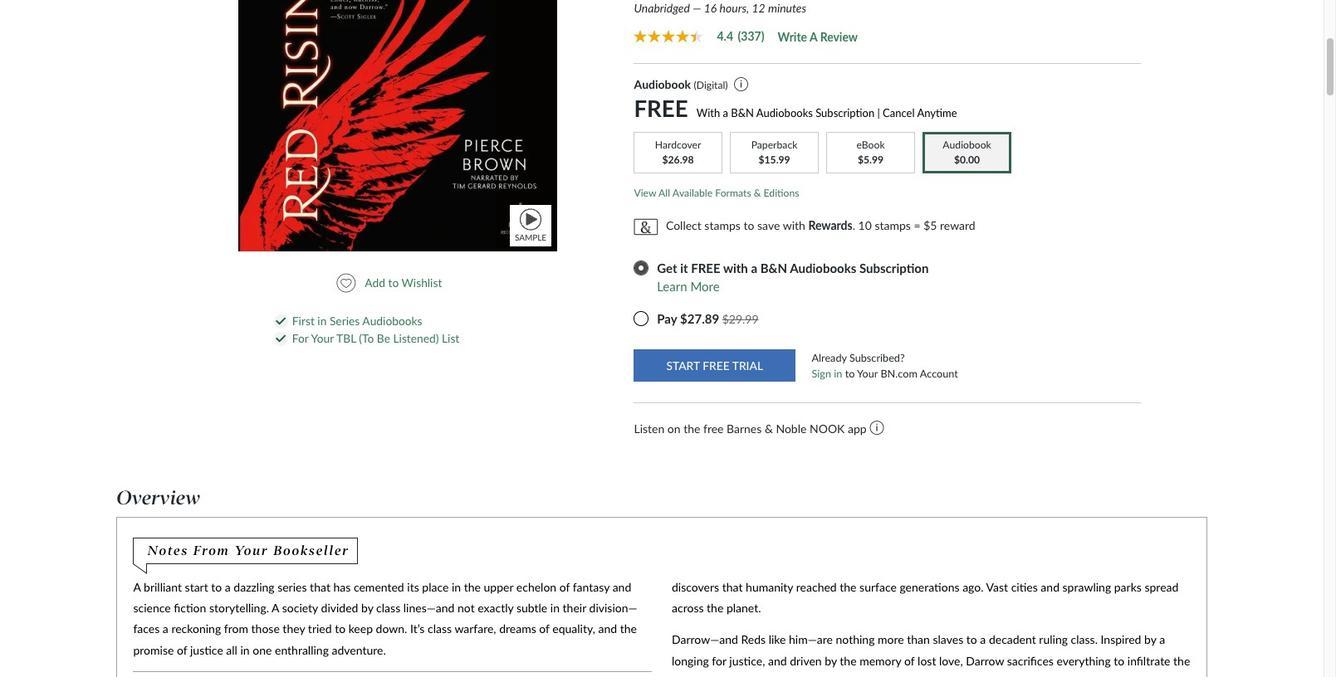 Task type: describe. For each thing, give the bounding box(es) containing it.
a right write
[[810, 30, 818, 44]]

account
[[920, 367, 959, 380]]

1 stamps from the left
[[705, 219, 741, 233]]

one
[[253, 644, 272, 658]]

a inside 'get it free with a b&n audiobooks subscription learn more'
[[751, 261, 758, 276]]

society
[[282, 602, 318, 616]]

cancel
[[883, 107, 915, 120]]

already
[[812, 351, 847, 365]]

view all available formats & editions
[[634, 187, 800, 199]]

4.4 (337)
[[717, 29, 765, 44]]

sign
[[812, 367, 832, 380]]

rewards
[[809, 219, 853, 233]]

class.
[[1071, 633, 1098, 647]]

anytime
[[918, 107, 958, 120]]

to left save
[[744, 219, 755, 233]]

unabridged — 16
[[634, 1, 717, 15]]

audiobook (digital) free with a b&n audiobooks subscription | cancel anytime
[[634, 77, 958, 122]]

like
[[769, 633, 786, 647]]

where
[[1010, 675, 1042, 678]]

dominant
[[900, 675, 948, 678]]

dazzling
[[234, 581, 275, 595]]

1 vertical spatial and
[[599, 623, 617, 637]]

$26.98
[[663, 153, 694, 166]]

2 vertical spatial by
[[825, 654, 837, 668]]

first in series audiobooks
[[292, 314, 423, 328]]

warfare,
[[455, 623, 496, 637]]

0 horizontal spatial class
[[376, 602, 401, 616]]

ebook
[[857, 139, 885, 152]]

unabridged — 16 hours, 12 minutes
[[634, 1, 807, 15]]

ruling
[[1040, 633, 1068, 647]]

already subscribed? sign in to your bn.com account
[[812, 351, 959, 380]]

red rising (red rising series #1) image
[[238, 0, 558, 252]]

fantasy
[[573, 581, 610, 595]]

bn.com
[[881, 367, 918, 380]]

for your tbl (to be listened) list link
[[292, 332, 460, 346]]

darrow—and
[[672, 633, 738, 647]]

view
[[634, 187, 657, 199]]

to right tried
[[335, 623, 346, 637]]

dreams
[[499, 623, 536, 637]]

1 horizontal spatial with
[[783, 219, 806, 233]]

to up generation on the right bottom of page
[[1114, 654, 1125, 668]]

hours,
[[720, 1, 750, 15]]

upper
[[484, 581, 514, 595]]

paperback $15.99
[[752, 139, 798, 166]]

collect
[[666, 219, 702, 233]]

a brilliant start to a dazzling series that has cemented its place in the upper echelon of fantasy and science fiction storytelling. a society divided by class lines—and not exactly subtle in their division— faces a reckoning from those they tried to keep down. it's class warfare, dreams of equality, and the promise of justice all in one enthralling adventure.
[[133, 581, 638, 658]]

memory
[[860, 654, 902, 668]]

editions
[[764, 187, 800, 199]]

minutes
[[768, 1, 807, 15]]

start free trial link
[[634, 350, 796, 382]]

check image
[[276, 336, 286, 343]]

lines—and
[[404, 602, 455, 616]]

of left justice
[[177, 644, 187, 658]]

&
[[754, 187, 761, 199]]

write a review
[[778, 30, 858, 44]]

science
[[133, 602, 171, 616]]

the left the next
[[1045, 675, 1062, 678]]

storytelling.
[[209, 602, 269, 616]]

justice
[[190, 644, 223, 658]]

=
[[914, 219, 921, 233]]

decadent
[[989, 633, 1037, 647]]

in left their
[[551, 602, 560, 616]]

add to wishlist
[[365, 276, 442, 290]]

to right "start"
[[211, 581, 222, 595]]

0 vertical spatial and
[[613, 581, 632, 595]]

free for with
[[691, 261, 721, 276]]

a up storytelling.
[[225, 581, 231, 595]]

adventure.
[[332, 644, 386, 658]]

0 horizontal spatial for
[[712, 654, 727, 668]]

0 horizontal spatial your
[[235, 543, 269, 559]]

fiction
[[174, 602, 206, 616]]

first in series audiobooks link
[[292, 314, 423, 328]]

wishlist
[[402, 276, 442, 290]]

more
[[878, 633, 904, 647]]

view all available formats & editions link
[[634, 187, 800, 199]]

2 stamps from the left
[[875, 219, 911, 233]]

legendary
[[672, 675, 722, 678]]

a inside audiobook (digital) free with a b&n audiobooks subscription | cancel anytime
[[723, 107, 729, 120]]

its
[[407, 581, 419, 595]]

darrow
[[966, 654, 1005, 668]]

in inside already subscribed? sign in to your bn.com account
[[834, 367, 843, 380]]

division—
[[590, 602, 638, 616]]

hardcover
[[655, 139, 702, 152]]

all
[[226, 644, 238, 658]]

the right on
[[684, 422, 701, 436]]

it
[[681, 261, 688, 276]]

available
[[673, 187, 713, 199]]

reward
[[940, 219, 976, 233]]

the right "infiltrate" in the bottom of the page
[[1174, 654, 1191, 668]]

lost
[[918, 654, 937, 668]]

(to
[[359, 332, 374, 346]]

for
[[292, 332, 309, 346]]

to inside already subscribed? sign in to your bn.com account
[[845, 367, 855, 380]]

of inside 'darrow—and reds like him—are nothing more than slaves to a decadent ruling class. inspired by a longing for justice, and driven by the memory of lost love, darrow sacrifices everything to infiltrate the legendary institute, a proving ground for the dominant gold caste, where the next generation'
[[905, 654, 915, 668]]

0 horizontal spatial a
[[133, 581, 141, 595]]

a up "infiltrate" in the bottom of the page
[[1160, 633, 1166, 647]]

save
[[758, 219, 780, 233]]

get
[[657, 261, 678, 276]]

to right slaves
[[967, 633, 978, 647]]

start free trial
[[667, 358, 764, 373]]

it's
[[410, 623, 425, 637]]

the down the division— at the bottom of page
[[620, 623, 637, 637]]

learn more link
[[657, 279, 720, 294]]

darrow—and reds like him—are nothing more than slaves to a decadent ruling class. inspired by a longing for justice, and driven by the memory of lost love, darrow sacrifices everything to infiltrate the legendary institute, a proving ground for the dominant gold caste, where the next generation 
[[672, 633, 1191, 678]]



Task type: locate. For each thing, give the bounding box(es) containing it.
0 vertical spatial by
[[361, 602, 373, 616]]

2 vertical spatial and
[[768, 654, 787, 668]]

free down audiobook
[[634, 95, 688, 122]]

0 vertical spatial for
[[712, 654, 727, 668]]

0 horizontal spatial with
[[724, 261, 748, 276]]

1 horizontal spatial by
[[825, 654, 837, 668]]

free up more
[[691, 261, 721, 276]]

paperback
[[752, 139, 798, 152]]

stamps down view all available formats & editions
[[705, 219, 741, 233]]

audiobooks up paperback
[[757, 107, 813, 120]]

your inside already subscribed? sign in to your bn.com account
[[857, 367, 878, 380]]

to
[[744, 219, 755, 233], [388, 276, 399, 290], [845, 367, 855, 380], [211, 581, 222, 595], [335, 623, 346, 637], [967, 633, 978, 647], [1114, 654, 1125, 668]]

class up down.
[[376, 602, 401, 616]]

more
[[691, 279, 720, 294]]

(337)
[[738, 29, 765, 44]]

free inside audiobook (digital) free with a b&n audiobooks subscription | cancel anytime
[[634, 95, 688, 122]]

a up those
[[272, 602, 279, 616]]

b&n
[[731, 107, 754, 120]]

formats
[[716, 187, 752, 199]]

collect stamps to save with rewards . 10 stamps = $5 reward
[[666, 219, 976, 233]]

1 vertical spatial by
[[1145, 633, 1157, 647]]

write
[[778, 30, 808, 44]]

1 horizontal spatial class
[[428, 623, 452, 637]]

1 horizontal spatial a
[[272, 602, 279, 616]]

nothing
[[836, 633, 875, 647]]

listen
[[634, 422, 665, 436]]

audiobooks
[[757, 107, 813, 120], [362, 314, 423, 328]]

echelon
[[517, 581, 557, 595]]

listen on the free barnes & noble nook app
[[634, 422, 867, 436]]

0 vertical spatial your
[[311, 332, 334, 346]]

check image
[[276, 318, 286, 325]]

divided
[[321, 602, 358, 616]]

ebook $5.99
[[857, 139, 885, 166]]

down.
[[376, 623, 407, 637]]

equality,
[[553, 623, 596, 637]]

0 horizontal spatial audiobooks
[[362, 314, 423, 328]]

2 vertical spatial your
[[235, 543, 269, 559]]

for
[[712, 654, 727, 668], [862, 675, 877, 678]]

to down already
[[845, 367, 855, 380]]

hardcover $26.98
[[655, 139, 702, 166]]

your right for
[[311, 332, 334, 346]]

inspired
[[1101, 633, 1142, 647]]

1 vertical spatial a
[[272, 602, 279, 616]]

a right faces at the bottom left of page
[[163, 623, 169, 637]]

and down the division— at the bottom of page
[[599, 623, 617, 637]]

enthralling
[[275, 644, 329, 658]]

in right sign
[[834, 367, 843, 380]]

a
[[810, 30, 818, 44], [723, 107, 729, 120], [751, 261, 758, 276], [225, 581, 231, 595], [163, 623, 169, 637], [981, 633, 986, 647], [1160, 633, 1166, 647], [773, 675, 779, 678]]

1 vertical spatial free
[[691, 261, 721, 276]]

0 vertical spatial free
[[634, 95, 688, 122]]

audiobooks inside audiobook (digital) free with a b&n audiobooks subscription | cancel anytime
[[757, 107, 813, 120]]

keep
[[349, 623, 373, 637]]

on
[[668, 422, 681, 436]]

notes
[[147, 543, 189, 559]]

justice,
[[730, 654, 765, 668]]

by inside a brilliant start to a dazzling series that has cemented its place in the upper echelon of fantasy and science fiction storytelling. a society divided by class lines—and not exactly subtle in their division— faces a reckoning from those they tried to keep down. it's class warfare, dreams of equality, and the promise of justice all in one enthralling adventure.
[[361, 602, 373, 616]]

|
[[878, 107, 880, 120]]

of down the subtle
[[539, 623, 550, 637]]

.
[[853, 219, 856, 233]]

1 vertical spatial with
[[724, 261, 748, 276]]

and up the division— at the bottom of page
[[613, 581, 632, 595]]

with inside 'get it free with a b&n audiobooks subscription learn more'
[[724, 261, 748, 276]]

a up science
[[133, 581, 141, 595]]

by up 'keep'
[[361, 602, 373, 616]]

in
[[318, 314, 327, 328], [834, 367, 843, 380], [452, 581, 461, 595], [551, 602, 560, 616], [241, 644, 250, 658]]

your up the "dazzling"
[[235, 543, 269, 559]]

for down memory
[[862, 675, 877, 678]]

1 horizontal spatial for
[[862, 675, 877, 678]]

free
[[704, 422, 724, 436]]

driven
[[790, 654, 822, 668]]

0 vertical spatial class
[[376, 602, 401, 616]]

series
[[278, 581, 307, 595]]

0 horizontal spatial by
[[361, 602, 373, 616]]

to right add
[[388, 276, 399, 290]]

1 vertical spatial class
[[428, 623, 452, 637]]

2 horizontal spatial by
[[1145, 633, 1157, 647]]

a up darrow
[[981, 633, 986, 647]]

their
[[563, 602, 587, 616]]

free left trial
[[703, 358, 730, 373]]

class right it's
[[428, 623, 452, 637]]

write a review button
[[778, 30, 858, 44]]

$15.99
[[759, 153, 791, 166]]

1 horizontal spatial stamps
[[875, 219, 911, 233]]

for your tbl (to be listened) list
[[292, 332, 460, 346]]

learn
[[657, 279, 688, 294]]

add to wishlist link
[[336, 274, 450, 293]]

add
[[365, 276, 386, 290]]

1 horizontal spatial audiobooks
[[757, 107, 813, 120]]

longing
[[672, 654, 709, 668]]

1 vertical spatial your
[[857, 367, 878, 380]]

your down subscribed?
[[857, 367, 878, 380]]

ground
[[823, 675, 859, 678]]

in right place
[[452, 581, 461, 595]]

10
[[859, 219, 872, 233]]

they
[[283, 623, 305, 637]]

listened)
[[393, 332, 439, 346]]

everything
[[1057, 654, 1111, 668]]

the up not
[[464, 581, 481, 595]]

class
[[376, 602, 401, 616], [428, 623, 452, 637]]

love,
[[940, 654, 963, 668]]

by up "infiltrate" in the bottom of the page
[[1145, 633, 1157, 647]]

those
[[251, 623, 280, 637]]

the up ground
[[840, 654, 857, 668]]

1 horizontal spatial your
[[311, 332, 334, 346]]

of up their
[[560, 581, 570, 595]]

0 vertical spatial with
[[783, 219, 806, 233]]

by
[[361, 602, 373, 616], [1145, 633, 1157, 647], [825, 654, 837, 668]]

and inside 'darrow—and reds like him—are nothing more than slaves to a decadent ruling class. inspired by a longing for justice, and driven by the memory of lost love, darrow sacrifices everything to infiltrate the legendary institute, a proving ground for the dominant gold caste, where the next generation'
[[768, 654, 787, 668]]

not
[[458, 602, 475, 616]]

him—are
[[789, 633, 833, 647]]

a left proving
[[773, 675, 779, 678]]

place
[[422, 581, 449, 595]]

with up $29.99
[[724, 261, 748, 276]]

of left lost at the bottom right
[[905, 654, 915, 668]]

pay $27.89 $29.99
[[657, 311, 759, 326]]

infiltrate
[[1128, 654, 1171, 668]]

first
[[292, 314, 315, 328]]

a left b&n in the right of the page
[[723, 107, 729, 120]]

$27.89
[[680, 311, 720, 326]]

2 vertical spatial free
[[703, 358, 730, 373]]

with right save
[[783, 219, 806, 233]]

$5.99
[[858, 153, 884, 166]]

subtle
[[517, 602, 548, 616]]

in right first
[[318, 314, 327, 328]]

and down like
[[768, 654, 787, 668]]

stamps left =
[[875, 219, 911, 233]]

& noble nook app
[[765, 422, 867, 436]]

stamps
[[705, 219, 741, 233], [875, 219, 911, 233]]

$29.99
[[723, 312, 759, 326]]

reckoning
[[171, 623, 221, 637]]

1 vertical spatial for
[[862, 675, 877, 678]]

1 vertical spatial audiobooks
[[362, 314, 423, 328]]

overview
[[116, 487, 201, 510]]

0 vertical spatial audiobooks
[[757, 107, 813, 120]]

start
[[185, 581, 208, 595]]

audiobooks up be at the left of the page
[[362, 314, 423, 328]]

with
[[783, 219, 806, 233], [724, 261, 748, 276]]

free for with
[[634, 95, 688, 122]]

0 horizontal spatial stamps
[[705, 219, 741, 233]]

cemented
[[354, 581, 404, 595]]

by up ground
[[825, 654, 837, 668]]

than
[[907, 633, 930, 647]]

2 horizontal spatial your
[[857, 367, 878, 380]]

the
[[684, 422, 701, 436], [464, 581, 481, 595], [620, 623, 637, 637], [840, 654, 857, 668], [1174, 654, 1191, 668], [880, 675, 897, 678], [1045, 675, 1062, 678]]

for down darrow—and
[[712, 654, 727, 668]]

subscribed?
[[850, 351, 905, 365]]

subscription
[[816, 107, 875, 120]]

of
[[560, 581, 570, 595], [539, 623, 550, 637], [177, 644, 187, 658], [905, 654, 915, 668]]

the down memory
[[880, 675, 897, 678]]

that
[[310, 581, 331, 595]]

all
[[659, 187, 670, 199]]

in right all
[[241, 644, 250, 658]]

tried
[[308, 623, 332, 637]]

gold
[[951, 675, 975, 678]]

generation
[[1090, 675, 1145, 678]]

a down save
[[751, 261, 758, 276]]

notes from your bookseller
[[147, 543, 350, 559]]

0 vertical spatial a
[[133, 581, 141, 595]]

series
[[330, 314, 360, 328]]

free inside 'get it free with a b&n audiobooks subscription learn more'
[[691, 261, 721, 276]]



Task type: vqa. For each thing, say whether or not it's contained in the screenshot.
check icon
yes



